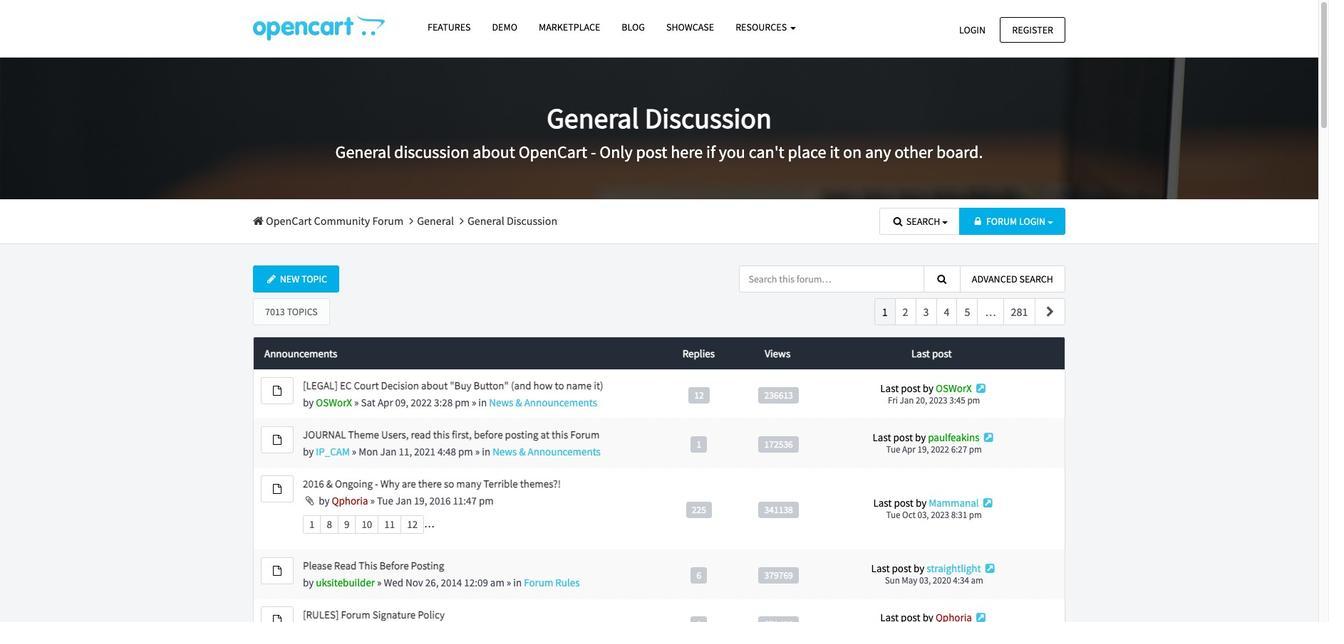 Task type: describe. For each thing, give the bounding box(es) containing it.
by left 2020
[[914, 562, 925, 576]]

0 horizontal spatial …
[[424, 517, 434, 531]]

9 link
[[338, 516, 356, 535]]

am inside please read this before posting by uksitebuilder » wed nov 26, 2014 12:09 am » in forum rules
[[490, 576, 505, 590]]

forum login
[[986, 215, 1046, 228]]

2023 for mammanal
[[931, 510, 949, 522]]

advanced search
[[972, 273, 1053, 286]]

court
[[354, 379, 379, 393]]

osworx inside the [legal] ec court decision about "buy button" (and how to name it) by osworx » sat apr 09, 2022 3:28 pm » in news & announcements
[[316, 396, 352, 410]]

search button
[[879, 208, 960, 235]]

tue for 2016 & ongoing - why are there so many terrible themes?!
[[886, 510, 900, 522]]

general discussion general discussion about opencart - only post here if you can't place it on any other board.
[[335, 101, 983, 163]]

at
[[541, 428, 550, 442]]

Search this forum… text field
[[739, 266, 924, 293]]

place
[[788, 141, 826, 163]]

2 vertical spatial &
[[326, 477, 333, 491]]

[legal]
[[303, 379, 338, 393]]

12 link
[[401, 516, 424, 535]]

last for last post by osworx
[[880, 382, 899, 396]]

2016 & ongoing - why are there so many terrible themes?! link
[[303, 477, 561, 491]]

12:09
[[464, 576, 488, 590]]

please
[[303, 559, 332, 573]]

341138
[[764, 504, 793, 516]]

about for general
[[473, 141, 515, 163]]

post for last post by paulfeakins
[[893, 431, 913, 445]]

26,
[[425, 576, 439, 590]]

sun may 03, 2020 4:34 am
[[885, 575, 983, 587]]

journal theme users, read this first, before posting at this forum link
[[303, 428, 600, 442]]

10 link
[[355, 516, 379, 535]]

announcements inside journal theme users, read this first, before posting at this forum by ip_cam » mon jan 11, 2021 4:48 pm » in news & announcements
[[528, 445, 601, 459]]

8:31
[[951, 510, 967, 522]]

0 horizontal spatial 19,
[[414, 494, 427, 508]]

fri
[[888, 395, 898, 407]]

2020
[[933, 575, 951, 587]]

read
[[411, 428, 431, 442]]

09,
[[395, 396, 409, 410]]

general left discussion
[[335, 141, 391, 163]]

0 horizontal spatial opencart
[[266, 214, 312, 228]]

225
[[692, 504, 706, 516]]

0 vertical spatial login
[[959, 23, 986, 36]]

post for last post by mammanal
[[894, 497, 914, 510]]

0 vertical spatial jan
[[900, 395, 914, 407]]

login inside popup button
[[1019, 215, 1046, 228]]

paulfeakins
[[928, 431, 980, 445]]

mon
[[359, 445, 378, 459]]

11:47
[[453, 494, 477, 508]]

osworx link for by
[[316, 396, 352, 410]]

5
[[965, 305, 970, 319]]

so
[[444, 477, 454, 491]]

by left paulfeakins link
[[915, 431, 926, 445]]

pm right the 8:31
[[969, 510, 982, 522]]

by inside journal theme users, read this first, before posting at this forum by ip_cam » mon jan 11, 2021 4:48 pm » in news & announcements
[[303, 445, 314, 459]]

» left wed
[[377, 576, 382, 590]]

2022 inside the [legal] ec court decision about "buy button" (and how to name it) by osworx » sat apr 09, 2022 3:28 pm » in news & announcements
[[411, 396, 432, 410]]

opencart community forum
[[264, 214, 404, 228]]

forum down uksitebuilder link
[[341, 609, 370, 622]]

oct
[[902, 510, 916, 522]]

sat
[[361, 396, 376, 410]]

general discussion
[[468, 214, 557, 228]]

marketplace link
[[528, 15, 611, 40]]

opencart inside general discussion general discussion about opencart - only post here if you can't place it on any other board.
[[519, 141, 587, 163]]

resources
[[736, 21, 789, 33]]

tue apr 19, 2022 6:27 pm
[[886, 444, 982, 456]]

read
[[334, 559, 357, 573]]

ongoing
[[335, 477, 373, 491]]

decision
[[381, 379, 419, 393]]

in inside the [legal] ec court decision about "buy button" (and how to name it) by osworx » sat apr 09, 2022 3:28 pm » in news & announcements
[[478, 396, 487, 410]]

journal
[[303, 428, 346, 442]]

post for last post
[[932, 347, 952, 360]]

by right paperclip image
[[319, 494, 330, 508]]

tue for journal theme users, read this first, before posting at this forum
[[886, 444, 900, 456]]

chevron right image
[[1043, 306, 1058, 318]]

blog
[[622, 21, 645, 33]]

5 button
[[957, 299, 978, 326]]

general for general discussion
[[468, 214, 504, 228]]

mammanal link
[[929, 497, 979, 510]]

10
[[362, 518, 372, 532]]

last for last post by mammanal
[[873, 497, 892, 510]]

replies
[[683, 347, 715, 360]]

theme
[[348, 428, 379, 442]]

3
[[923, 305, 929, 319]]

posting
[[505, 428, 539, 442]]

1 horizontal spatial 2016
[[429, 494, 451, 508]]

last post
[[912, 347, 952, 360]]

0 horizontal spatial -
[[375, 477, 378, 491]]

community
[[314, 214, 370, 228]]

1 horizontal spatial 19,
[[918, 444, 929, 456]]

policy
[[418, 609, 445, 622]]

236613
[[764, 389, 793, 402]]

last post by mammanal
[[873, 497, 979, 510]]

post for last post by straightlight
[[892, 562, 912, 576]]

to
[[555, 379, 564, 393]]

straightlight link
[[927, 562, 981, 576]]

before
[[474, 428, 503, 442]]

showcase link
[[656, 15, 725, 40]]

advanced search link
[[960, 266, 1065, 293]]

forum inside please read this before posting by uksitebuilder » wed nov 26, 2014 12:09 am » in forum rules
[[524, 576, 553, 590]]

before
[[380, 559, 409, 573]]

jan inside journal theme users, read this first, before posting at this forum by ip_cam » mon jan 11, 2021 4:48 pm » in news & announcements
[[380, 445, 397, 459]]

8
[[327, 518, 332, 532]]

172536
[[764, 439, 793, 451]]

are
[[402, 477, 416, 491]]

news & announcements link for how
[[489, 396, 597, 410]]

ip_cam link
[[316, 445, 350, 459]]

1 horizontal spatial am
[[971, 575, 983, 587]]

2 button
[[895, 299, 916, 326]]

this
[[359, 559, 377, 573]]

[legal] ec court decision about "buy button" (and how to name it) link
[[303, 379, 603, 393]]

news inside the [legal] ec court decision about "buy button" (and how to name it) by osworx » sat apr 09, 2022 3:28 pm » in news & announcements
[[489, 396, 514, 410]]

20,
[[916, 395, 927, 407]]

0 vertical spatial 2016
[[303, 477, 324, 491]]

1 horizontal spatial osworx
[[936, 382, 972, 396]]

3 file o image from the top
[[273, 616, 282, 623]]

1 vertical spatial tue
[[377, 494, 393, 508]]

» down button"
[[472, 396, 476, 410]]

[rules] forum signature policy link
[[303, 609, 445, 622]]

281 button
[[1003, 299, 1036, 326]]

2014
[[441, 576, 462, 590]]

qphoria
[[332, 494, 368, 508]]

here
[[671, 141, 703, 163]]

marketplace
[[539, 21, 600, 33]]

pm right the 6:27
[[969, 444, 982, 456]]

there
[[418, 477, 442, 491]]

by inside please read this before posting by uksitebuilder » wed nov 26, 2014 12:09 am » in forum rules
[[303, 576, 314, 590]]

2016 & ongoing - why are there so many terrible themes?!
[[303, 477, 561, 491]]

281
[[1011, 305, 1028, 319]]

2
[[903, 305, 908, 319]]

new topic link
[[253, 266, 339, 293]]

about for [legal]
[[421, 379, 448, 393]]

2023 for osworx
[[929, 395, 948, 407]]

go to last post image for straightlight
[[983, 564, 997, 574]]

discussion for general discussion general discussion about opencart - only post here if you can't place it on any other board.
[[645, 101, 772, 136]]

[legal] ec court decision about "buy button" (and how to name it) by osworx » sat apr 09, 2022 3:28 pm » in news & announcements
[[303, 379, 603, 410]]

& inside the [legal] ec court decision about "buy button" (and how to name it) by osworx » sat apr 09, 2022 3:28 pm » in news & announcements
[[516, 396, 522, 410]]

last post by paulfeakins
[[873, 431, 980, 445]]

advanced
[[972, 273, 1017, 286]]

pm down go to last post icon
[[967, 395, 980, 407]]

if
[[706, 141, 716, 163]]

1 this from the left
[[433, 428, 450, 442]]



Task type: vqa. For each thing, say whether or not it's contained in the screenshot.
bottommost 1
yes



Task type: locate. For each thing, give the bounding box(es) containing it.
03, for straightlight
[[919, 575, 931, 587]]

2022 right 09,
[[411, 396, 432, 410]]

news & announcements link for at
[[493, 445, 601, 459]]

0 vertical spatial 03,
[[918, 510, 929, 522]]

forum right community
[[372, 214, 404, 228]]

news down before
[[493, 445, 517, 459]]

19, down there
[[414, 494, 427, 508]]

in
[[478, 396, 487, 410], [482, 445, 490, 459], [513, 576, 522, 590]]

1 vertical spatial about
[[421, 379, 448, 393]]

post left mammanal link
[[894, 497, 914, 510]]

news inside journal theme users, read this first, before posting at this forum by ip_cam » mon jan 11, 2021 4:48 pm » in news & announcements
[[493, 445, 517, 459]]

post left "here"
[[636, 141, 667, 163]]

about inside general discussion general discussion about opencart - only post here if you can't place it on any other board.
[[473, 141, 515, 163]]

pm down "buy
[[455, 396, 470, 410]]

0 vertical spatial file o image
[[273, 386, 282, 396]]

opencart right home image
[[266, 214, 312, 228]]

1 vertical spatial news & announcements link
[[493, 445, 601, 459]]

features link
[[417, 15, 481, 40]]

1 horizontal spatial 2022
[[931, 444, 949, 456]]

forum login button
[[959, 208, 1065, 235]]

lock image
[[972, 217, 984, 227]]

file o image for journal theme users, read this first, before posting at this forum
[[273, 435, 282, 445]]

0 vertical spatial in
[[478, 396, 487, 410]]

0 vertical spatial 1
[[882, 305, 888, 319]]

news down button"
[[489, 396, 514, 410]]

wed
[[384, 576, 403, 590]]

general link
[[417, 214, 454, 228]]

search image
[[892, 217, 904, 227]]

new topic
[[280, 273, 327, 286]]

1 horizontal spatial 1
[[697, 439, 701, 451]]

by down 'journal'
[[303, 445, 314, 459]]

2023
[[929, 395, 948, 407], [931, 510, 949, 522]]

0 vertical spatial &
[[516, 396, 522, 410]]

go to last post image
[[974, 383, 988, 394]]

post inside general discussion general discussion about opencart - only post here if you can't place it on any other board.
[[636, 141, 667, 163]]

2023 left the 8:31
[[931, 510, 949, 522]]

8 link
[[320, 516, 338, 535]]

1 vertical spatial jan
[[380, 445, 397, 459]]

1 vertical spatial 12
[[407, 518, 418, 532]]

last for last post by straightlight
[[871, 562, 890, 576]]

post down the fri
[[893, 431, 913, 445]]

2 vertical spatial 1
[[309, 518, 315, 532]]

2 this from the left
[[552, 428, 568, 442]]

1 vertical spatial apr
[[902, 444, 916, 456]]

go to last post image right paulfeakins
[[982, 433, 996, 443]]

1 vertical spatial opencart
[[266, 214, 312, 228]]

ec
[[340, 379, 352, 393]]

why
[[380, 477, 400, 491]]

&
[[516, 396, 522, 410], [519, 445, 526, 459], [326, 477, 333, 491]]

0 horizontal spatial osworx
[[316, 396, 352, 410]]

in inside please read this before posting by uksitebuilder » wed nov 26, 2014 12:09 am » in forum rules
[[513, 576, 522, 590]]

1 vertical spatial 19,
[[414, 494, 427, 508]]

discussion inside general discussion general discussion about opencart - only post here if you can't place it on any other board.
[[645, 101, 772, 136]]

go to last post image right mammanal
[[981, 498, 995, 509]]

0 horizontal spatial 2022
[[411, 396, 432, 410]]

paulfeakins link
[[928, 431, 980, 445]]

19,
[[918, 444, 929, 456], [414, 494, 427, 508]]

1 horizontal spatial about
[[473, 141, 515, 163]]

2023 right 20,
[[929, 395, 948, 407]]

1 vertical spatial 1
[[697, 439, 701, 451]]

announcements down at
[[528, 445, 601, 459]]

general for general discussion general discussion about opencart - only post here if you can't place it on any other board.
[[547, 101, 639, 136]]

379769
[[764, 570, 793, 582]]

posting
[[411, 559, 444, 573]]

1 horizontal spatial login
[[1019, 215, 1046, 228]]

4 button
[[936, 299, 957, 326]]

file o image for [legal] ec court decision about "buy button" (and how to name it)
[[273, 386, 282, 396]]

tue down why
[[377, 494, 393, 508]]

1 left 2 button
[[882, 305, 888, 319]]

0 vertical spatial opencart
[[519, 141, 587, 163]]

2 vertical spatial jan
[[396, 494, 412, 508]]

may
[[902, 575, 918, 587]]

forum right at
[[570, 428, 600, 442]]

0 vertical spatial -
[[591, 141, 596, 163]]

please read this before posting link
[[303, 559, 444, 573]]

am right 4:34
[[971, 575, 983, 587]]

0 vertical spatial announcements
[[264, 347, 337, 360]]

apr left paulfeakins link
[[902, 444, 916, 456]]

0 horizontal spatial 12
[[407, 518, 418, 532]]

11,
[[399, 445, 412, 459]]

0 vertical spatial 19,
[[918, 444, 929, 456]]

post for last post by osworx
[[901, 382, 921, 396]]

(and
[[511, 379, 531, 393]]

this up 4:48
[[433, 428, 450, 442]]

…
[[985, 305, 996, 319], [424, 517, 434, 531]]

[rules] forum signature policy
[[303, 609, 445, 622]]

go to last post image for mammanal
[[981, 498, 995, 509]]

jan
[[900, 395, 914, 407], [380, 445, 397, 459], [396, 494, 412, 508]]

go to last post image down "straightlight" at bottom right
[[974, 613, 988, 623]]

2 vertical spatial in
[[513, 576, 522, 590]]

am right 12:09
[[490, 576, 505, 590]]

post left 2020
[[892, 562, 912, 576]]

0 horizontal spatial apr
[[378, 396, 393, 410]]

terrible
[[484, 477, 518, 491]]

1 horizontal spatial this
[[552, 428, 568, 442]]

0 vertical spatial 2023
[[929, 395, 948, 407]]

2 horizontal spatial 1
[[882, 305, 888, 319]]

login right lock icon
[[1019, 215, 1046, 228]]

pm down 'first,' on the bottom left of the page
[[458, 445, 473, 459]]

announcements up [legal]
[[264, 347, 337, 360]]

1 vertical spatial …
[[424, 517, 434, 531]]

apr inside the [legal] ec court decision about "buy button" (and how to name it) by osworx » sat apr 09, 2022 3:28 pm » in news & announcements
[[378, 396, 393, 410]]

file o image left the [rules]
[[273, 616, 282, 623]]

in down button"
[[478, 396, 487, 410]]

last down the fri
[[873, 431, 891, 445]]

first,
[[452, 428, 472, 442]]

1 vertical spatial login
[[1019, 215, 1046, 228]]

Advanced search search field
[[739, 266, 1065, 293]]

board.
[[936, 141, 983, 163]]

03,
[[918, 510, 929, 522], [919, 575, 931, 587]]

2 vertical spatial tue
[[886, 510, 900, 522]]

by down the "please" on the bottom left of page
[[303, 576, 314, 590]]

1 horizontal spatial osworx link
[[936, 382, 972, 396]]

it)
[[594, 379, 603, 393]]

» left sat
[[354, 396, 359, 410]]

blog link
[[611, 15, 656, 40]]

last post by straightlight
[[871, 562, 981, 576]]

login left register
[[959, 23, 986, 36]]

post
[[636, 141, 667, 163], [932, 347, 952, 360], [901, 382, 921, 396], [893, 431, 913, 445], [894, 497, 914, 510], [892, 562, 912, 576]]

2021
[[414, 445, 435, 459]]

this right at
[[552, 428, 568, 442]]

this
[[433, 428, 450, 442], [552, 428, 568, 442]]

» left the mon
[[352, 445, 357, 459]]

- inside general discussion general discussion about opencart - only post here if you can't place it on any other board.
[[591, 141, 596, 163]]

1 vertical spatial discussion
[[507, 214, 557, 228]]

1 vertical spatial in
[[482, 445, 490, 459]]

1 file o image from the top
[[273, 435, 282, 445]]

1 vertical spatial news
[[493, 445, 517, 459]]

[rules]
[[303, 609, 339, 622]]

file o image for 2016 & ongoing - why are there so many terrible themes?!
[[273, 485, 282, 494]]

0 vertical spatial 2022
[[411, 396, 432, 410]]

»
[[354, 396, 359, 410], [472, 396, 476, 410], [352, 445, 357, 459], [475, 445, 480, 459], [370, 494, 375, 508], [377, 576, 382, 590], [507, 576, 511, 590]]

about inside the [legal] ec court decision about "buy button" (and how to name it) by osworx » sat apr 09, 2022 3:28 pm » in news & announcements
[[421, 379, 448, 393]]

post right the fri
[[901, 382, 921, 396]]

jan down are
[[396, 494, 412, 508]]

0 horizontal spatial osworx link
[[316, 396, 352, 410]]

go to last post image for paulfeakins
[[982, 433, 996, 443]]

1 vertical spatial file o image
[[273, 566, 282, 576]]

0 vertical spatial news & announcements link
[[489, 396, 597, 410]]

journal theme users, read this first, before posting at this forum by ip_cam » mon jan 11, 2021 4:48 pm » in news & announcements
[[303, 428, 601, 459]]

& left the ongoing on the left bottom of the page
[[326, 477, 333, 491]]

last left 20,
[[880, 382, 899, 396]]

2016 down 2016 & ongoing - why are there so many terrible themes?! at left bottom
[[429, 494, 451, 508]]

12 right the 11
[[407, 518, 418, 532]]

resources link
[[725, 15, 807, 40]]

by right oct
[[916, 497, 927, 510]]

0 horizontal spatial login
[[959, 23, 986, 36]]

file o image left the "please" on the bottom left of page
[[273, 566, 282, 576]]

» right 12:09
[[507, 576, 511, 590]]

uksitebuilder
[[316, 576, 375, 590]]

file o image left 'journal'
[[273, 435, 282, 445]]

opencart community forum link
[[253, 214, 404, 228]]

last for last post by paulfeakins
[[873, 431, 891, 445]]

tue left oct
[[886, 510, 900, 522]]

showcase
[[666, 21, 714, 33]]

1 horizontal spatial discussion
[[645, 101, 772, 136]]

2 file o image from the top
[[273, 566, 282, 576]]

register
[[1012, 23, 1053, 36]]

go to last post image right straightlight link at right bottom
[[983, 564, 997, 574]]

1 vertical spatial 2022
[[931, 444, 949, 456]]

1 horizontal spatial opencart
[[519, 141, 587, 163]]

03, for mammanal
[[918, 510, 929, 522]]

pm
[[967, 395, 980, 407], [455, 396, 470, 410], [969, 444, 982, 456], [458, 445, 473, 459], [479, 494, 494, 508], [969, 510, 982, 522]]

tue down the fri
[[886, 444, 900, 456]]

announcements
[[264, 347, 337, 360], [524, 396, 597, 410], [528, 445, 601, 459]]

pm inside the [legal] ec court decision about "buy button" (and how to name it) by osworx » sat apr 09, 2022 3:28 pm » in news & announcements
[[455, 396, 470, 410]]

1 file o image from the top
[[273, 386, 282, 396]]

osworx link down ec
[[316, 396, 352, 410]]

1 up 225
[[697, 439, 701, 451]]

can't
[[749, 141, 785, 163]]

0 vertical spatial file o image
[[273, 435, 282, 445]]

forum right lock icon
[[986, 215, 1017, 228]]

file o image
[[273, 435, 282, 445], [273, 566, 282, 576], [273, 616, 282, 623]]

03, right may
[[919, 575, 931, 587]]

osworx link
[[936, 382, 972, 396], [316, 396, 352, 410]]

& down (and
[[516, 396, 522, 410]]

pm right 11:47
[[479, 494, 494, 508]]

0 vertical spatial …
[[985, 305, 996, 319]]

jan right the fri
[[900, 395, 914, 407]]

0 horizontal spatial am
[[490, 576, 505, 590]]

osworx
[[936, 382, 972, 396], [316, 396, 352, 410]]

last post by osworx
[[880, 382, 972, 396]]

2 file o image from the top
[[273, 485, 282, 494]]

19, left the 6:27
[[918, 444, 929, 456]]

straightlight
[[927, 562, 981, 576]]

nov
[[406, 576, 423, 590]]

- left why
[[375, 477, 378, 491]]

general right general link
[[468, 214, 504, 228]]

go to last post image
[[982, 433, 996, 443], [981, 498, 995, 509], [983, 564, 997, 574], [974, 613, 988, 623]]

last left oct
[[873, 497, 892, 510]]

mammanal
[[929, 497, 979, 510]]

new
[[280, 273, 300, 286]]

news & announcements link down how
[[489, 396, 597, 410]]

discussion
[[394, 141, 469, 163]]

11
[[384, 518, 395, 532]]

themes?!
[[520, 477, 561, 491]]

2 vertical spatial announcements
[[528, 445, 601, 459]]

9
[[344, 518, 350, 532]]

0 vertical spatial news
[[489, 396, 514, 410]]

home image
[[253, 215, 264, 227]]

how
[[534, 379, 553, 393]]

signature
[[372, 609, 416, 622]]

0 horizontal spatial 1
[[309, 518, 315, 532]]

general discussion link
[[468, 214, 557, 228]]

by qphoria » tue jan 19, 2016 11:47 pm
[[317, 494, 494, 508]]

» right "qphoria" link
[[370, 494, 375, 508]]

jan left 11,
[[380, 445, 397, 459]]

last left may
[[871, 562, 890, 576]]

2016 up paperclip image
[[303, 477, 324, 491]]

sun
[[885, 575, 900, 587]]

0 vertical spatial discussion
[[645, 101, 772, 136]]

by inside the [legal] ec court decision about "buy button" (and how to name it) by osworx » sat apr 09, 2022 3:28 pm » in news & announcements
[[303, 396, 314, 410]]

paperclip image
[[303, 496, 317, 507]]

in down before
[[482, 445, 490, 459]]

news & announcements link down at
[[493, 445, 601, 459]]

"buy
[[450, 379, 472, 393]]

1 vertical spatial 2016
[[429, 494, 451, 508]]

1 vertical spatial 03,
[[919, 575, 931, 587]]

by down [legal]
[[303, 396, 314, 410]]

2 vertical spatial file o image
[[273, 616, 282, 623]]

general down discussion
[[417, 214, 454, 228]]

last for last post
[[912, 347, 930, 360]]

& inside journal theme users, read this first, before posting at this forum by ip_cam » mon jan 11, 2021 4:48 pm » in news & announcements
[[519, 445, 526, 459]]

other
[[895, 141, 933, 163]]

1 vertical spatial file o image
[[273, 485, 282, 494]]

in left forum rules link
[[513, 576, 522, 590]]

2022 left the 6:27
[[931, 444, 949, 456]]

osworx link for last post by
[[936, 382, 972, 396]]

1 horizontal spatial apr
[[902, 444, 916, 456]]

apr left 09,
[[378, 396, 393, 410]]

0 horizontal spatial 2016
[[303, 477, 324, 491]]

register link
[[1000, 17, 1066, 43]]

about up 3:28
[[421, 379, 448, 393]]

1 vertical spatial 2023
[[931, 510, 949, 522]]

0 vertical spatial about
[[473, 141, 515, 163]]

1 horizontal spatial …
[[985, 305, 996, 319]]

by left 3:45
[[923, 382, 934, 396]]

search image
[[936, 274, 949, 284]]

discussion for general discussion
[[507, 214, 557, 228]]

- left "only"
[[591, 141, 596, 163]]

last up last post by osworx
[[912, 347, 930, 360]]

uksitebuilder link
[[316, 576, 375, 590]]

forum inside journal theme users, read this first, before posting at this forum by ip_cam » mon jan 11, 2021 4:48 pm » in news & announcements
[[570, 428, 600, 442]]

1 left 8
[[309, 518, 315, 532]]

» down before
[[475, 445, 480, 459]]

6:27
[[951, 444, 967, 456]]

… down the by qphoria » tue jan 19, 2016 11:47 pm on the left
[[424, 517, 434, 531]]

announcements down to on the bottom left
[[524, 396, 597, 410]]

1 vertical spatial announcements
[[524, 396, 597, 410]]

forum left rules
[[524, 576, 553, 590]]

& down posting
[[519, 445, 526, 459]]

1 horizontal spatial -
[[591, 141, 596, 163]]

announcements inside the [legal] ec court decision about "buy button" (and how to name it) by osworx » sat apr 09, 2022 3:28 pm » in news & announcements
[[524, 396, 597, 410]]

12 down replies
[[694, 389, 704, 402]]

3:28
[[434, 396, 453, 410]]

0 horizontal spatial discussion
[[507, 214, 557, 228]]

2022
[[411, 396, 432, 410], [931, 444, 949, 456]]

03, right oct
[[918, 510, 929, 522]]

0 horizontal spatial this
[[433, 428, 450, 442]]

in inside journal theme users, read this first, before posting at this forum by ip_cam » mon jan 11, 2021 4:48 pm » in news & announcements
[[482, 445, 490, 459]]

any
[[865, 141, 891, 163]]

0 horizontal spatial about
[[421, 379, 448, 393]]

1 vertical spatial -
[[375, 477, 378, 491]]

osworx left go to last post icon
[[936, 382, 972, 396]]

1 horizontal spatial 12
[[694, 389, 704, 402]]

osworx link left go to last post icon
[[936, 382, 972, 396]]

rules
[[555, 576, 580, 590]]

opencart left "only"
[[519, 141, 587, 163]]

1 vertical spatial &
[[519, 445, 526, 459]]

0 vertical spatial apr
[[378, 396, 393, 410]]

pm inside journal theme users, read this first, before posting at this forum by ip_cam » mon jan 11, 2021 4:48 pm » in news & announcements
[[458, 445, 473, 459]]

post up last post by osworx
[[932, 347, 952, 360]]

file o image
[[273, 386, 282, 396], [273, 485, 282, 494]]

0 vertical spatial tue
[[886, 444, 900, 456]]

pencil image
[[265, 274, 278, 284]]

osworx down ec
[[316, 396, 352, 410]]

file o image for please read this before posting
[[273, 566, 282, 576]]

0 vertical spatial 12
[[694, 389, 704, 402]]

general for general
[[417, 214, 454, 228]]

forum inside popup button
[[986, 215, 1017, 228]]

about right discussion
[[473, 141, 515, 163]]



